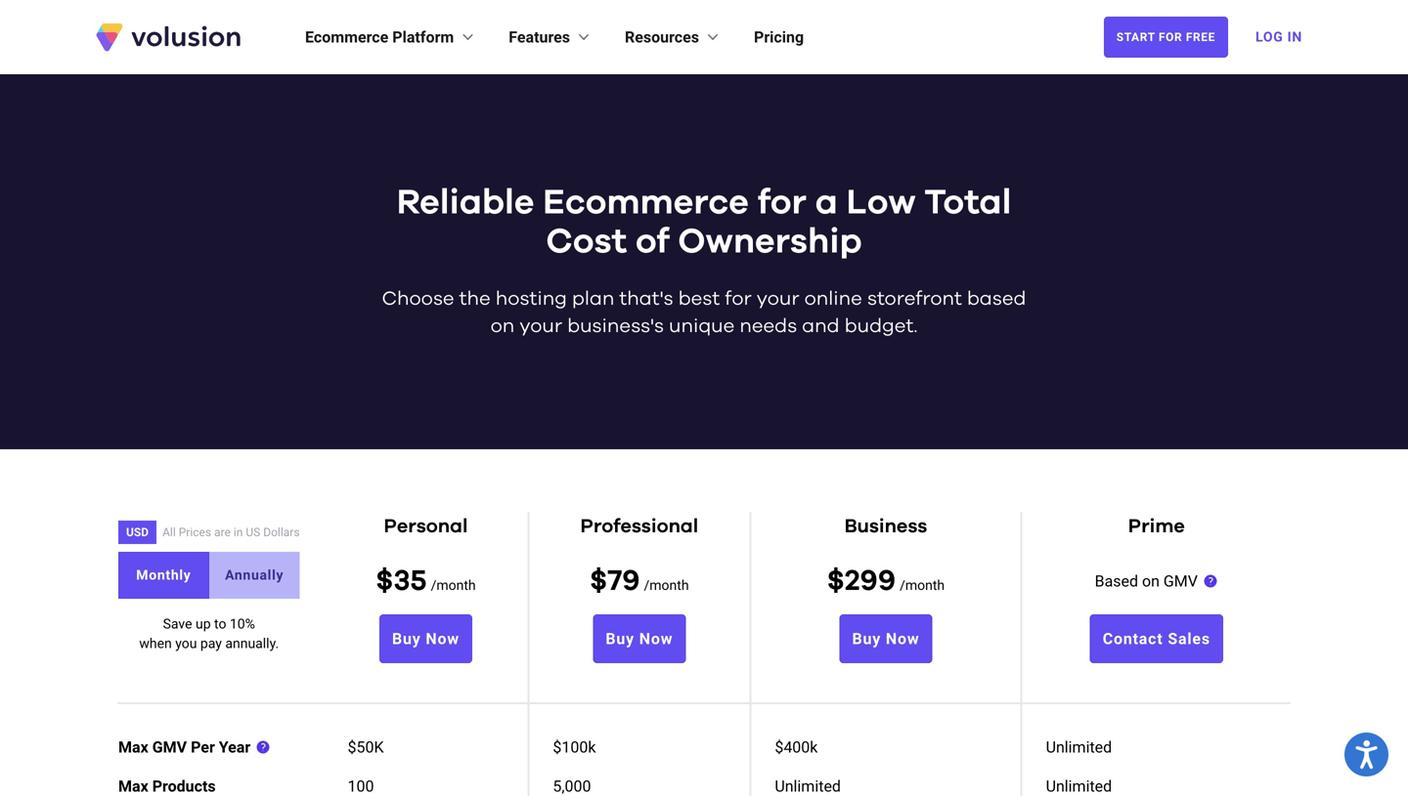 Task type: locate. For each thing, give the bounding box(es) containing it.
on inside choose the hosting plan that's best for your online storefront based on your business's unique needs and budget.
[[490, 317, 515, 336]]

ecommerce up of
[[543, 186, 749, 221]]

buy now down "$ 79 /month"
[[606, 630, 673, 649]]

gmv up sales
[[1164, 573, 1198, 591]]

1 buy from the left
[[392, 630, 421, 649]]

gmv
[[1164, 573, 1198, 591], [152, 739, 187, 757]]

1 horizontal spatial buy now
[[606, 630, 673, 649]]

buy now link down "$ 79 /month"
[[593, 615, 686, 664]]

in
[[1287, 29, 1302, 45]]

log in link
[[1244, 16, 1314, 59]]

buy now down $ 35 /month
[[392, 630, 459, 649]]

to
[[214, 617, 226, 633]]

0 vertical spatial your
[[757, 289, 799, 309]]

3 $ from the left
[[827, 567, 845, 596]]

299
[[845, 567, 896, 596]]

/month right the 35
[[431, 578, 476, 594]]

0 horizontal spatial buy now
[[392, 630, 459, 649]]

1 vertical spatial gmv
[[152, 739, 187, 757]]

now down "$ 79 /month"
[[639, 630, 673, 649]]

open accessibe: accessibility options, statement and help image
[[1356, 741, 1377, 770]]

0 horizontal spatial $
[[376, 567, 393, 596]]

buy down 299
[[852, 630, 881, 649]]

2 horizontal spatial buy
[[852, 630, 881, 649]]

35
[[393, 567, 427, 596]]

buy now down $ 299 /month
[[852, 630, 920, 649]]

$ down professional
[[590, 567, 607, 596]]

0 vertical spatial ecommerce
[[305, 28, 388, 46]]

max for max gmv per year
[[118, 739, 148, 757]]

2 horizontal spatial /month
[[900, 578, 945, 594]]

0 horizontal spatial now
[[426, 630, 459, 649]]

max products
[[118, 778, 216, 796]]

2 horizontal spatial buy now link
[[839, 615, 932, 664]]

now for 299
[[886, 630, 920, 649]]

gmv left per
[[152, 739, 187, 757]]

/month inside "$ 79 /month"
[[644, 578, 689, 594]]

total
[[924, 186, 1011, 221]]

best
[[678, 289, 720, 309]]

3 now from the left
[[886, 630, 920, 649]]

buy now for 35
[[392, 630, 459, 649]]

0 vertical spatial for
[[757, 186, 807, 221]]

1 $ from the left
[[376, 567, 393, 596]]

unlimited
[[1046, 739, 1112, 757], [775, 778, 841, 796], [1046, 778, 1112, 796]]

$100k
[[553, 739, 596, 757]]

100
[[348, 778, 374, 796]]

us
[[246, 526, 260, 540]]

ecommerce
[[305, 28, 388, 46], [543, 186, 749, 221]]

in
[[234, 526, 243, 540]]

buy now link for 35
[[379, 615, 472, 664]]

low
[[846, 186, 916, 221]]

buy now link down $ 35 /month
[[379, 615, 472, 664]]

3 buy now link from the left
[[839, 615, 932, 664]]

ecommerce platform
[[305, 28, 454, 46]]

now
[[426, 630, 459, 649], [639, 630, 673, 649], [886, 630, 920, 649]]

on
[[490, 317, 515, 336], [1142, 573, 1160, 591]]

$ 299 /month
[[827, 567, 945, 596]]

$50k
[[348, 739, 384, 757]]

1 max from the top
[[118, 739, 148, 757]]

on right based
[[1142, 573, 1160, 591]]

for
[[757, 186, 807, 221], [725, 289, 752, 309]]

annually button
[[209, 552, 300, 599]]

$ down business
[[827, 567, 845, 596]]

1 horizontal spatial $
[[590, 567, 607, 596]]

of
[[636, 225, 669, 260]]

all
[[162, 526, 176, 540]]

1 now from the left
[[426, 630, 459, 649]]

/month right 299
[[900, 578, 945, 594]]

reliable
[[397, 186, 534, 221]]

0 vertical spatial on
[[490, 317, 515, 336]]

free
[[1186, 30, 1215, 44]]

2 max from the top
[[118, 778, 148, 796]]

max left products
[[118, 778, 148, 796]]

your
[[757, 289, 799, 309], [519, 317, 562, 336]]

business
[[844, 517, 927, 537]]

contact sales
[[1103, 630, 1210, 649]]

1 horizontal spatial buy now link
[[593, 615, 686, 664]]

based
[[967, 289, 1026, 309]]

$ for 35
[[376, 567, 393, 596]]

for up the ownership
[[757, 186, 807, 221]]

1 horizontal spatial /month
[[644, 578, 689, 594]]

annually
[[225, 568, 284, 584]]

pay
[[200, 636, 222, 652]]

business's
[[567, 317, 664, 336]]

the
[[459, 289, 491, 309]]

0 vertical spatial gmv
[[1164, 573, 1198, 591]]

3 buy now from the left
[[852, 630, 920, 649]]

1 horizontal spatial for
[[757, 186, 807, 221]]

buy down 79
[[606, 630, 635, 649]]

1 horizontal spatial now
[[639, 630, 673, 649]]

your down hosting
[[519, 317, 562, 336]]

now down $ 299 /month
[[886, 630, 920, 649]]

1 horizontal spatial ecommerce
[[543, 186, 749, 221]]

for
[[1159, 30, 1182, 44]]

/month
[[431, 578, 476, 594], [644, 578, 689, 594], [900, 578, 945, 594]]

log in
[[1256, 29, 1302, 45]]

buy down the 35
[[392, 630, 421, 649]]

cost
[[546, 225, 627, 260]]

buy now
[[392, 630, 459, 649], [606, 630, 673, 649], [852, 630, 920, 649]]

now down $ 35 /month
[[426, 630, 459, 649]]

buy now link for 299
[[839, 615, 932, 664]]

buy now link down $ 299 /month
[[839, 615, 932, 664]]

1 vertical spatial your
[[519, 317, 562, 336]]

2 buy from the left
[[606, 630, 635, 649]]

for right best
[[725, 289, 752, 309]]

1 buy now link from the left
[[379, 615, 472, 664]]

2 horizontal spatial buy now
[[852, 630, 920, 649]]

1 horizontal spatial gmv
[[1164, 573, 1198, 591]]

your up needs on the right top of page
[[757, 289, 799, 309]]

$ 35 /month
[[376, 567, 476, 596]]

hosting
[[495, 289, 567, 309]]

1 /month from the left
[[431, 578, 476, 594]]

when
[[139, 636, 172, 652]]

ownership
[[678, 225, 862, 260]]

1 buy now from the left
[[392, 630, 459, 649]]

now for 35
[[426, 630, 459, 649]]

3 buy from the left
[[852, 630, 881, 649]]

save
[[163, 617, 192, 633]]

1 vertical spatial on
[[1142, 573, 1160, 591]]

max gmv per year
[[118, 739, 251, 757]]

$ for 299
[[827, 567, 845, 596]]

2 /month from the left
[[644, 578, 689, 594]]

usd
[[126, 526, 149, 540]]

79
[[607, 567, 640, 596]]

/month inside $ 299 /month
[[900, 578, 945, 594]]

2 $ from the left
[[590, 567, 607, 596]]

2 buy now link from the left
[[593, 615, 686, 664]]

0 horizontal spatial on
[[490, 317, 515, 336]]

max
[[118, 739, 148, 757], [118, 778, 148, 796]]

annually.
[[225, 636, 279, 652]]

2 horizontal spatial $
[[827, 567, 845, 596]]

/month inside $ 35 /month
[[431, 578, 476, 594]]

on down the
[[490, 317, 515, 336]]

year
[[219, 739, 251, 757]]

1 vertical spatial for
[[725, 289, 752, 309]]

1 vertical spatial max
[[118, 778, 148, 796]]

all prices are in us dollars
[[162, 526, 300, 540]]

0 horizontal spatial buy
[[392, 630, 421, 649]]

needs
[[740, 317, 797, 336]]

dollars
[[263, 526, 300, 540]]

1 vertical spatial ecommerce
[[543, 186, 749, 221]]

buy
[[392, 630, 421, 649], [606, 630, 635, 649], [852, 630, 881, 649]]

1 horizontal spatial buy
[[606, 630, 635, 649]]

max up max products
[[118, 739, 148, 757]]

/month right 79
[[644, 578, 689, 594]]

a
[[815, 186, 838, 221]]

up
[[196, 617, 211, 633]]

$ 79 /month
[[590, 567, 689, 596]]

now for 79
[[639, 630, 673, 649]]

2 now from the left
[[639, 630, 673, 649]]

0 horizontal spatial buy now link
[[379, 615, 472, 664]]

$
[[376, 567, 393, 596], [590, 567, 607, 596], [827, 567, 845, 596]]

2 buy now from the left
[[606, 630, 673, 649]]

you
[[175, 636, 197, 652]]

products
[[152, 778, 216, 796]]

save up to 10% when you pay annually.
[[139, 617, 279, 652]]

choose the hosting plan that's best for your online storefront based on your business's unique needs and budget.
[[382, 289, 1026, 336]]

buy now for 299
[[852, 630, 920, 649]]

$ down "personal"
[[376, 567, 393, 596]]

ecommerce left platform
[[305, 28, 388, 46]]

0 horizontal spatial /month
[[431, 578, 476, 594]]

based
[[1095, 573, 1138, 591]]

0 horizontal spatial ecommerce
[[305, 28, 388, 46]]

0 vertical spatial max
[[118, 739, 148, 757]]

contact
[[1103, 630, 1163, 649]]

2 horizontal spatial now
[[886, 630, 920, 649]]

3 /month from the left
[[900, 578, 945, 594]]

0 horizontal spatial for
[[725, 289, 752, 309]]

ecommerce platform button
[[305, 25, 477, 49]]



Task type: vqa. For each thing, say whether or not it's contained in the screenshot.
Live Chat Email Phone (call-in) VIP Response's Phone
no



Task type: describe. For each thing, give the bounding box(es) containing it.
buy for 299
[[852, 630, 881, 649]]

1 horizontal spatial your
[[757, 289, 799, 309]]

choose
[[382, 289, 454, 309]]

buy now link for 79
[[593, 615, 686, 664]]

10%
[[230, 617, 255, 633]]

contact sales link
[[1090, 615, 1223, 664]]

start
[[1116, 30, 1155, 44]]

unlimited for unlimited
[[1046, 778, 1112, 796]]

0 horizontal spatial gmv
[[152, 739, 187, 757]]

plan
[[572, 289, 614, 309]]

/month for 299
[[900, 578, 945, 594]]

for inside choose the hosting plan that's best for your online storefront based on your business's unique needs and budget.
[[725, 289, 752, 309]]

pricing link
[[754, 25, 804, 49]]

buy for 35
[[392, 630, 421, 649]]

start for free link
[[1104, 17, 1228, 58]]

per
[[191, 739, 215, 757]]

/month for 79
[[644, 578, 689, 594]]

ecommerce inside dropdown button
[[305, 28, 388, 46]]

platform
[[392, 28, 454, 46]]

storefront
[[867, 289, 962, 309]]

sales
[[1168, 630, 1210, 649]]

resources
[[625, 28, 699, 46]]

budget.
[[845, 317, 918, 336]]

5,000
[[553, 778, 591, 796]]

0 horizontal spatial your
[[519, 317, 562, 336]]

pricing
[[754, 28, 804, 46]]

features button
[[509, 25, 594, 49]]

that's
[[619, 289, 673, 309]]

for inside reliable ecommerce for a low total cost of ownership
[[757, 186, 807, 221]]

unlimited for $400k
[[1046, 739, 1112, 757]]

$400k
[[775, 739, 818, 757]]

prime
[[1128, 517, 1185, 537]]

and
[[802, 317, 840, 336]]

professional
[[580, 517, 698, 537]]

online
[[804, 289, 862, 309]]

reliable ecommerce for a low total cost of ownership
[[397, 186, 1011, 260]]

log
[[1256, 29, 1283, 45]]

/month for 35
[[431, 578, 476, 594]]

prices
[[179, 526, 211, 540]]

features
[[509, 28, 570, 46]]

personal
[[384, 517, 468, 537]]

unique
[[669, 317, 735, 336]]

buy for 79
[[606, 630, 635, 649]]

$ for 79
[[590, 567, 607, 596]]

monthly
[[136, 568, 191, 584]]

resources button
[[625, 25, 723, 49]]

buy now for 79
[[606, 630, 673, 649]]

are
[[214, 526, 231, 540]]

start for free
[[1116, 30, 1215, 44]]

based on gmv
[[1095, 573, 1198, 591]]

max for max products
[[118, 778, 148, 796]]

1 horizontal spatial on
[[1142, 573, 1160, 591]]

ecommerce inside reliable ecommerce for a low total cost of ownership
[[543, 186, 749, 221]]

monthly button
[[118, 552, 209, 599]]



